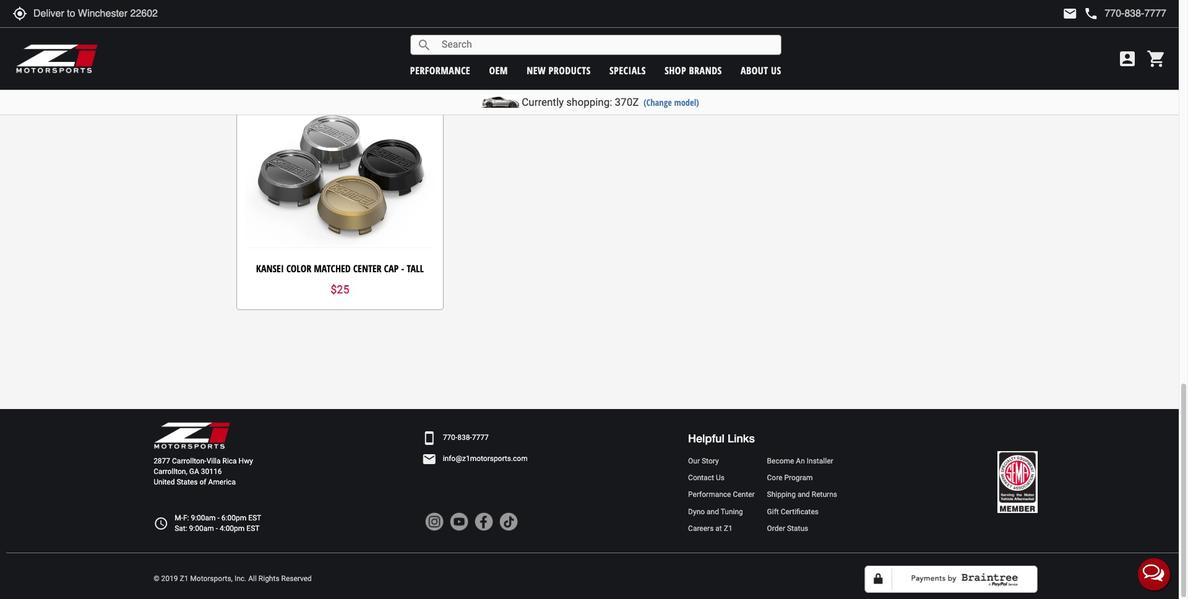 Task type: describe. For each thing, give the bounding box(es) containing it.
z1 motorsports logo image
[[15, 43, 99, 74]]

performance center
[[688, 490, 755, 499]]

$25
[[331, 283, 349, 296]]

performance link
[[410, 63, 470, 77]]

mail link
[[1063, 6, 1078, 21]]

color
[[286, 262, 312, 275]]

1 vertical spatial est
[[247, 524, 260, 533]]

currently
[[522, 96, 564, 108]]

kansei for kansei corsa wheel - bronze
[[927, 28, 955, 41]]

2019
[[161, 575, 178, 583]]

our story link
[[688, 456, 755, 467]]

0 vertical spatial est
[[248, 513, 261, 522]]

kansei corsa wheel - bronze
[[927, 28, 1049, 41]]

helpful
[[688, 431, 725, 445]]

roku for kansei roku wheel - gloss black
[[517, 28, 539, 41]]

returns
[[812, 490, 837, 499]]

us for about us
[[771, 63, 782, 77]]

core program
[[767, 474, 813, 482]]

grey
[[381, 28, 400, 41]]

rica
[[223, 457, 237, 466]]

machined
[[312, 39, 354, 52]]

shipping and returns
[[767, 490, 837, 499]]

shopping_cart link
[[1144, 49, 1167, 69]]

smartphone 770-838-7777
[[422, 431, 489, 445]]

phone
[[1084, 6, 1099, 21]]

carrollton-
[[172, 457, 207, 466]]

at
[[716, 524, 722, 533]]

careers at z1 link
[[688, 523, 755, 534]]

mail
[[1063, 6, 1078, 21]]

oem link
[[489, 63, 508, 77]]

become an installer link
[[767, 456, 837, 467]]

30116
[[201, 467, 222, 476]]

cap
[[384, 262, 399, 275]]

phone link
[[1084, 6, 1167, 21]]

contact us link
[[688, 473, 755, 484]]

7777
[[472, 433, 489, 442]]

sema member logo image
[[998, 451, 1038, 513]]

shipping
[[767, 490, 796, 499]]

tuning
[[721, 507, 743, 516]]

helpful links
[[688, 431, 755, 445]]

specials
[[610, 63, 646, 77]]

united
[[154, 478, 175, 487]]

inc.
[[235, 575, 247, 583]]

dyno
[[688, 507, 705, 516]]

contact
[[688, 474, 714, 482]]

and for returns
[[798, 490, 810, 499]]

(change
[[644, 97, 672, 108]]

770-
[[443, 433, 458, 442]]

black
[[601, 28, 625, 41]]

$299
[[759, 60, 784, 73]]

z1 for at
[[724, 524, 733, 533]]

matched
[[314, 262, 351, 275]]

kansei roku wheel - matte grey w/ machined lip
[[265, 28, 415, 52]]

kansei for kansei roku wheel - gloss black
[[487, 28, 515, 41]]

gloss for black
[[575, 28, 599, 41]]

dyno and tuning
[[688, 507, 743, 516]]

w/
[[403, 28, 415, 41]]

- left "4:00pm"
[[216, 524, 218, 533]]

us for contact us
[[716, 474, 725, 482]]

- left the bronze
[[1013, 28, 1016, 41]]

838-
[[458, 433, 472, 442]]

contact us
[[688, 474, 725, 482]]

dyno and tuning link
[[688, 507, 755, 517]]

performance center link
[[688, 490, 755, 500]]

motorsports,
[[190, 575, 233, 583]]

matte
[[353, 28, 379, 41]]

tiktok link image
[[499, 512, 518, 531]]

1 vertical spatial 9:00am
[[189, 524, 214, 533]]

wheel for grey
[[319, 28, 345, 41]]

oem
[[489, 63, 508, 77]]

z1 for 2019
[[180, 575, 188, 583]]

6:00pm
[[221, 513, 246, 522]]

770-838-7777 link
[[443, 433, 489, 443]]



Task type: vqa. For each thing, say whether or not it's contained in the screenshot.
MAIL
yes



Task type: locate. For each thing, give the bounding box(es) containing it.
us down the our story link
[[716, 474, 725, 482]]

account_box
[[1118, 49, 1138, 69]]

smartphone
[[422, 431, 437, 445]]

1 vertical spatial us
[[716, 474, 725, 482]]

specials link
[[610, 63, 646, 77]]

©
[[154, 575, 159, 583]]

9:00am right sat:
[[189, 524, 214, 533]]

certificates
[[781, 507, 819, 516]]

roku up "new"
[[517, 28, 539, 41]]

order status
[[767, 524, 809, 533]]

center left cap
[[353, 262, 382, 275]]

currently shopping: 370z (change model)
[[522, 96, 699, 108]]

- up "$299"
[[778, 28, 781, 41]]

wheel up "$299"
[[750, 28, 775, 41]]

carrollton,
[[154, 467, 187, 476]]

kansei inside kansei roku wheel - matte grey w/ machined lip
[[265, 28, 293, 41]]

gloss left gunmetal on the right
[[783, 28, 807, 41]]

0 vertical spatial 9:00am
[[191, 513, 216, 522]]

- left 6:00pm
[[218, 513, 220, 522]]

roku for kansei roku wheel - matte grey w/ machined lip
[[296, 28, 317, 41]]

kansei for kansei color matched center cap - tall
[[256, 262, 284, 275]]

gloss for gunmetal
[[783, 28, 807, 41]]

america
[[208, 478, 236, 487]]

2877 carrollton-villa rica hwy carrollton, ga 30116 united states of america
[[154, 457, 253, 487]]

our story
[[688, 457, 719, 466]]

wheel up "$310"
[[541, 28, 567, 41]]

wheel left lip at the top left of page
[[319, 28, 345, 41]]

4 wheel from the left
[[984, 28, 1010, 41]]

youtube link image
[[450, 512, 468, 531]]

1 corsa from the left
[[722, 28, 747, 41]]

center up tuning
[[733, 490, 755, 499]]

kansei roku wheel - gloss black
[[487, 28, 625, 41]]

of
[[200, 478, 206, 487]]

© 2019 z1 motorsports, inc. all rights reserved
[[154, 575, 312, 583]]

1 roku from the left
[[296, 28, 317, 41]]

1 vertical spatial and
[[707, 507, 719, 516]]

program
[[785, 474, 813, 482]]

z1
[[724, 524, 733, 533], [180, 575, 188, 583]]

all
[[248, 575, 257, 583]]

-
[[348, 28, 351, 41], [570, 28, 573, 41], [778, 28, 781, 41], [1013, 28, 1016, 41], [401, 262, 404, 275], [218, 513, 220, 522], [216, 524, 218, 533]]

1 horizontal spatial roku
[[517, 28, 539, 41]]

1 horizontal spatial center
[[733, 490, 755, 499]]

new
[[527, 63, 546, 77]]

z1 right 2019
[[180, 575, 188, 583]]

become an installer
[[767, 457, 833, 466]]

core program link
[[767, 473, 837, 484]]

info@z1motorsports.com
[[443, 454, 528, 463]]

0 horizontal spatial corsa
[[722, 28, 747, 41]]

villa
[[207, 457, 221, 466]]

shipping and returns link
[[767, 490, 837, 500]]

email info@z1motorsports.com
[[422, 452, 528, 466]]

1 vertical spatial center
[[733, 490, 755, 499]]

become
[[767, 457, 794, 466]]

1 horizontal spatial gloss
[[783, 28, 807, 41]]

1 vertical spatial z1
[[180, 575, 188, 583]]

wheel inside kansei roku wheel - matte grey w/ machined lip
[[319, 28, 345, 41]]

corsa for kansei corsa wheel - gloss gunmetal
[[722, 28, 747, 41]]

kansei
[[265, 28, 293, 41], [487, 28, 515, 41], [692, 28, 720, 41], [927, 28, 955, 41], [256, 262, 284, 275]]

wheel for black
[[541, 28, 567, 41]]

info@z1motorsports.com link
[[443, 454, 528, 464]]

0 horizontal spatial roku
[[296, 28, 317, 41]]

- right cap
[[401, 262, 404, 275]]

about us
[[741, 63, 782, 77]]

wheel left the bronze
[[984, 28, 1010, 41]]

gift certificates
[[767, 507, 819, 516]]

us right about
[[771, 63, 782, 77]]

kansei color matched center cap - tall
[[256, 262, 424, 275]]

0 vertical spatial z1
[[724, 524, 733, 533]]

search
[[417, 37, 432, 52]]

z1 company logo image
[[154, 421, 231, 450]]

- inside kansei roku wheel - matte grey w/ machined lip
[[348, 28, 351, 41]]

0 vertical spatial center
[[353, 262, 382, 275]]

2 wheel from the left
[[541, 28, 567, 41]]

gloss
[[575, 28, 599, 41], [783, 28, 807, 41]]

order status link
[[767, 523, 837, 534]]

roku
[[296, 28, 317, 41], [517, 28, 539, 41]]

corsa for kansei corsa wheel - bronze
[[957, 28, 982, 41]]

bronze
[[1018, 28, 1049, 41]]

links
[[728, 431, 755, 445]]

about us link
[[741, 63, 782, 77]]

shop
[[665, 63, 686, 77]]

tall
[[407, 262, 424, 275]]

- up "products"
[[570, 28, 573, 41]]

9:00am right f:
[[191, 513, 216, 522]]

Search search field
[[432, 35, 781, 54]]

performance
[[410, 63, 470, 77]]

kansei for kansei corsa wheel - gloss gunmetal
[[692, 28, 720, 41]]

0 vertical spatial us
[[771, 63, 782, 77]]

kansei for kansei roku wheel - matte grey w/ machined lip
[[265, 28, 293, 41]]

0 horizontal spatial and
[[707, 507, 719, 516]]

est right "4:00pm"
[[247, 524, 260, 533]]

1 horizontal spatial z1
[[724, 524, 733, 533]]

facebook link image
[[475, 512, 493, 531]]

0 horizontal spatial gloss
[[575, 28, 599, 41]]

4:00pm
[[220, 524, 245, 533]]

story
[[702, 457, 719, 466]]

m-
[[175, 513, 183, 522]]

est right 6:00pm
[[248, 513, 261, 522]]

sat:
[[175, 524, 187, 533]]

3 wheel from the left
[[750, 28, 775, 41]]

gift certificates link
[[767, 507, 837, 517]]

installer
[[807, 457, 833, 466]]

rights
[[259, 575, 280, 583]]

2 corsa from the left
[[957, 28, 982, 41]]

center inside performance center link
[[733, 490, 755, 499]]

us
[[771, 63, 782, 77], [716, 474, 725, 482]]

(change model) link
[[644, 97, 699, 108]]

account_box link
[[1115, 49, 1141, 69]]

f:
[[183, 513, 189, 522]]

z1 right 'at'
[[724, 524, 733, 533]]

order
[[767, 524, 785, 533]]

hwy
[[239, 457, 253, 466]]

performance
[[688, 490, 731, 499]]

1 horizontal spatial us
[[771, 63, 782, 77]]

wheel
[[319, 28, 345, 41], [541, 28, 567, 41], [750, 28, 775, 41], [984, 28, 1010, 41]]

and inside 'link'
[[798, 490, 810, 499]]

and right dyno
[[707, 507, 719, 516]]

instagram link image
[[425, 512, 444, 531]]

an
[[796, 457, 805, 466]]

1 gloss from the left
[[575, 28, 599, 41]]

lip
[[356, 39, 368, 52]]

gloss left black
[[575, 28, 599, 41]]

kansei corsa wheel - gloss gunmetal
[[692, 28, 852, 41]]

shop brands link
[[665, 63, 722, 77]]

2877
[[154, 457, 170, 466]]

access_time
[[154, 516, 168, 531]]

and for tuning
[[707, 507, 719, 516]]

roku inside kansei roku wheel - matte grey w/ machined lip
[[296, 28, 317, 41]]

new products link
[[527, 63, 591, 77]]

gift
[[767, 507, 779, 516]]

status
[[787, 524, 809, 533]]

1 horizontal spatial corsa
[[957, 28, 982, 41]]

model)
[[674, 97, 699, 108]]

0 horizontal spatial z1
[[180, 575, 188, 583]]

0 horizontal spatial center
[[353, 262, 382, 275]]

products
[[549, 63, 591, 77]]

gunmetal
[[809, 28, 852, 41]]

roku left lip at the top left of page
[[296, 28, 317, 41]]

0 vertical spatial and
[[798, 490, 810, 499]]

access_time m-f: 9:00am - 6:00pm est sat: 9:00am - 4:00pm est
[[154, 513, 261, 533]]

careers at z1
[[688, 524, 733, 533]]

2 roku from the left
[[517, 28, 539, 41]]

- left matte
[[348, 28, 351, 41]]

and down core program link
[[798, 490, 810, 499]]

corsa
[[722, 28, 747, 41], [957, 28, 982, 41]]

wheel for gunmetal
[[750, 28, 775, 41]]

shopping:
[[567, 96, 612, 108]]

1 horizontal spatial and
[[798, 490, 810, 499]]

370z
[[615, 96, 639, 108]]

1 wheel from the left
[[319, 28, 345, 41]]

0 horizontal spatial us
[[716, 474, 725, 482]]

new products
[[527, 63, 591, 77]]

2 gloss from the left
[[783, 28, 807, 41]]



